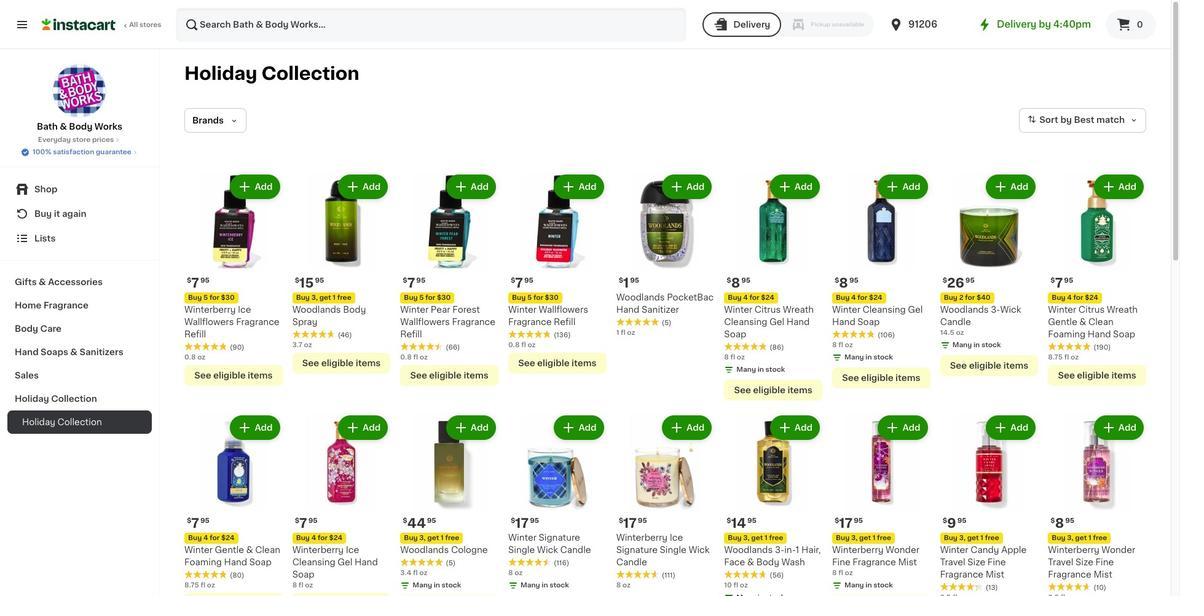 Task type: locate. For each thing, give the bounding box(es) containing it.
$ 1 95
[[619, 276, 639, 289]]

instacart logo image
[[42, 17, 116, 32]]

0 horizontal spatial $30
[[221, 294, 235, 301]]

1 horizontal spatial delivery
[[997, 20, 1037, 29]]

8.75 for winter gentle & clean foaming hand soap
[[184, 582, 199, 589]]

winterberry ice signature single wick candle
[[616, 534, 710, 567]]

0 horizontal spatial cleansing
[[292, 558, 335, 567]]

95 for winter gentle & clean foaming hand soap
[[200, 518, 210, 525]]

4 up winter gentle & clean foaming hand soap
[[203, 535, 208, 542]]

sales link
[[7, 364, 152, 387]]

buy 3, get 1 free for 8
[[1052, 535, 1107, 542]]

95 up "winter cleansing gel hand soap"
[[849, 277, 859, 284]]

95 inside $ 26 95
[[966, 277, 975, 284]]

7 for winter wallflowers fragrance refill
[[515, 276, 523, 289]]

7 up winter citrus wreath gentle & clean foaming hand soap
[[1055, 276, 1063, 289]]

oz
[[627, 329, 635, 336], [956, 329, 964, 336], [528, 342, 536, 348], [845, 342, 853, 348], [304, 342, 312, 348], [197, 354, 205, 361], [420, 354, 428, 361], [737, 354, 745, 361], [1071, 354, 1079, 361], [515, 570, 523, 577], [845, 570, 853, 577], [419, 570, 427, 577], [207, 582, 215, 589], [305, 582, 313, 589], [623, 582, 631, 589], [740, 582, 748, 589]]

1 vertical spatial (5)
[[446, 560, 456, 567]]

1 citrus from the left
[[755, 305, 781, 314]]

eligible for woodlands 3-wick candle
[[969, 361, 1001, 370]]

1 horizontal spatial mist
[[986, 571, 1004, 579]]

ice inside winterberry ice wallflowers fragrance refill
[[238, 305, 251, 314]]

0 horizontal spatial 0.8 fl oz
[[400, 354, 428, 361]]

see for winter citrus wreath gentle & clean foaming hand soap
[[1058, 371, 1075, 380]]

product group containing 14
[[724, 413, 822, 596]]

2 fine from the left
[[988, 558, 1006, 567]]

$30 for ice
[[221, 294, 235, 301]]

3, down $ 44 95
[[419, 535, 426, 542]]

eligible down (90)
[[213, 371, 246, 380]]

95 for woodlands 3-wick candle
[[966, 277, 975, 284]]

(90)
[[230, 344, 244, 351]]

$24 for foaming
[[221, 535, 235, 542]]

1 travel from the left
[[940, 558, 965, 567]]

$24 for soap
[[869, 294, 882, 301]]

$ up "winterberry wonder travel size fine fragrance mist"
[[1051, 518, 1055, 525]]

0.8 fl oz for winter pear forest wallflowers fragrance refill
[[400, 354, 428, 361]]

1 vertical spatial candle
[[560, 546, 591, 555]]

soap inside winter citrus wreath cleansing gel hand soap
[[724, 330, 746, 338]]

buy up winter gentle & clean foaming hand soap
[[188, 535, 202, 542]]

$ inside $ 9 95
[[943, 518, 947, 525]]

buy 4 for $24 up winter citrus wreath cleansing gel hand soap
[[728, 294, 774, 301]]

winter wallflowers fragrance refill
[[508, 305, 588, 326]]

see eligible items button for winter pear forest wallflowers fragrance refill
[[400, 365, 498, 386]]

1 for 44
[[441, 535, 444, 542]]

winterberry ice cleansing gel hand soap 8 fl oz
[[292, 546, 378, 589]]

1 vertical spatial clean
[[255, 546, 280, 555]]

signature inside winter signature single wick candle
[[539, 534, 580, 542]]

1 horizontal spatial candle
[[616, 558, 647, 567]]

get up woodlands body spray
[[319, 294, 331, 301]]

winterberry for 17
[[616, 534, 668, 542]]

items for winterberry ice wallflowers fragrance refill
[[248, 371, 273, 380]]

95 for winterberry wonder fine fragrance mist
[[854, 518, 863, 525]]

fine inside winter candy apple travel size fine fragrance mist
[[988, 558, 1006, 567]]

bath & body works link
[[37, 64, 122, 133]]

1 horizontal spatial 8.75
[[1048, 354, 1063, 361]]

winter inside winter gentle & clean foaming hand soap
[[184, 546, 213, 555]]

fl inside winterberry ice cleansing gel hand soap 8 fl oz
[[299, 582, 303, 589]]

3 fine from the left
[[1096, 558, 1114, 567]]

add button
[[231, 176, 279, 198], [339, 176, 387, 198], [447, 176, 495, 198], [555, 176, 603, 198], [663, 176, 711, 198], [771, 176, 819, 198], [879, 176, 927, 198], [987, 176, 1035, 198], [1095, 176, 1143, 198], [231, 417, 279, 439], [339, 417, 387, 439], [447, 417, 495, 439], [555, 417, 603, 439], [663, 417, 711, 439], [771, 417, 819, 439], [879, 417, 927, 439], [987, 417, 1035, 439], [1095, 417, 1143, 439]]

buy for winter citrus wreath cleansing gel hand soap
[[728, 294, 742, 301]]

get up "winterberry wonder travel size fine fragrance mist"
[[1075, 535, 1087, 542]]

winterberry for buy 5 for $30
[[184, 305, 236, 314]]

0 vertical spatial (5)
[[662, 319, 671, 326]]

collection
[[261, 65, 359, 82], [51, 395, 97, 403], [58, 418, 102, 427]]

for for winter wallflowers fragrance refill
[[533, 294, 543, 301]]

$ inside $ 14 95
[[727, 518, 731, 525]]

buy 4 for $24 for gel
[[728, 294, 774, 301]]

1 size from the left
[[968, 558, 985, 567]]

see eligible items
[[518, 359, 597, 367], [302, 359, 381, 367], [950, 361, 1028, 370], [194, 371, 273, 380], [410, 371, 489, 380], [1058, 371, 1136, 380], [842, 374, 920, 382], [734, 386, 813, 394]]

1 up candy
[[981, 535, 984, 542]]

fragrance
[[44, 301, 88, 310], [236, 318, 279, 326], [508, 318, 552, 326], [452, 318, 495, 326], [853, 558, 896, 567], [940, 571, 984, 579], [1048, 571, 1092, 579]]

buy it again link
[[7, 202, 152, 226]]

2 vertical spatial ice
[[346, 546, 359, 555]]

0.8 fl oz down winter pear forest wallflowers fragrance refill
[[400, 354, 428, 361]]

wreath up (86)
[[783, 305, 814, 314]]

1 wonder from the left
[[886, 546, 920, 555]]

(5) for buy 3, get 1 free
[[446, 560, 456, 567]]

95 for winterberry ice cleansing gel hand soap
[[308, 518, 318, 525]]

many for winter citrus wreath cleansing gel hand soap
[[737, 366, 756, 373]]

&
[[60, 122, 67, 131], [39, 278, 46, 286], [1080, 318, 1086, 326], [70, 348, 77, 357], [246, 546, 253, 555], [747, 558, 754, 567]]

17 for winterberry
[[623, 517, 637, 530]]

winter inside winter citrus wreath cleansing gel hand soap
[[724, 305, 753, 314]]

3 5 from the left
[[419, 294, 424, 301]]

wonder inside winterberry wonder fine fragrance mist 8 fl oz
[[886, 546, 920, 555]]

winter for winter signature single wick candle
[[508, 534, 537, 542]]

for up winter citrus wreath cleansing gel hand soap
[[750, 294, 759, 301]]

17 up winterberry wonder fine fragrance mist 8 fl oz
[[839, 517, 853, 530]]

gel
[[908, 305, 923, 314], [770, 318, 784, 326], [338, 558, 352, 567]]

2 size from the left
[[1076, 558, 1093, 567]]

0 horizontal spatial mist
[[898, 558, 917, 567]]

1 horizontal spatial foaming
[[1048, 330, 1086, 338]]

1 horizontal spatial wonder
[[1102, 546, 1135, 555]]

$ up winter citrus wreath cleansing gel hand soap
[[727, 277, 731, 284]]

sort by
[[1040, 116, 1072, 124]]

see eligible items for woodlands 3-wick candle
[[950, 361, 1028, 370]]

delivery by 4:40pm
[[997, 20, 1091, 29]]

8 oz
[[508, 570, 523, 577], [616, 582, 631, 589]]

95 up winter citrus wreath gentle & clean foaming hand soap
[[1064, 277, 1073, 284]]

0 horizontal spatial travel
[[940, 558, 965, 567]]

see eligible items button for winter wallflowers fragrance refill
[[508, 353, 606, 374]]

eligible for winterberry ice wallflowers fragrance refill
[[213, 371, 246, 380]]

$ up winter pear forest wallflowers fragrance refill
[[403, 277, 407, 284]]

8.75
[[1048, 354, 1063, 361], [184, 582, 199, 589]]

0 horizontal spatial wonder
[[886, 546, 920, 555]]

stores
[[139, 22, 161, 28]]

winterberry inside winterberry ice wallflowers fragrance refill
[[184, 305, 236, 314]]

2 travel from the left
[[1048, 558, 1073, 567]]

get up woodlands cologne
[[427, 535, 439, 542]]

5 for pear
[[419, 294, 424, 301]]

2 horizontal spatial wallflowers
[[539, 305, 588, 314]]

95 inside $ 9 95
[[957, 518, 967, 525]]

ice
[[238, 305, 251, 314], [670, 534, 683, 542], [346, 546, 359, 555]]

items
[[572, 359, 597, 367], [356, 359, 381, 367], [1004, 361, 1028, 370], [248, 371, 273, 380], [464, 371, 489, 380], [1112, 371, 1136, 380], [896, 374, 920, 382], [788, 386, 813, 394]]

buy up winter wallflowers fragrance refill at left
[[512, 294, 526, 301]]

2 wreath from the left
[[1107, 305, 1138, 314]]

3,
[[311, 294, 318, 301], [851, 535, 858, 542], [419, 535, 426, 542], [743, 535, 750, 542], [959, 535, 966, 542], [1067, 535, 1074, 542]]

forest
[[453, 305, 480, 314]]

0 horizontal spatial by
[[1039, 20, 1051, 29]]

fragrance inside winter pear forest wallflowers fragrance refill
[[452, 318, 495, 326]]

$24 for gel
[[761, 294, 774, 301]]

1 for 15
[[333, 294, 336, 301]]

winter inside winter candy apple travel size fine fragrance mist
[[940, 546, 968, 555]]

95 inside $ 15 95
[[315, 277, 324, 284]]

many in stock for winter signature single wick candle
[[521, 582, 569, 589]]

$ 7 95 for winter citrus wreath gentle & clean foaming hand soap
[[1051, 276, 1073, 289]]

fine inside winterberry wonder fine fragrance mist 8 fl oz
[[832, 558, 851, 567]]

wreath inside winter citrus wreath cleansing gel hand soap
[[783, 305, 814, 314]]

0 horizontal spatial 8.75 fl oz
[[184, 582, 215, 589]]

wallflowers up "(136)"
[[539, 305, 588, 314]]

many in stock down winterberry wonder fine fragrance mist 8 fl oz
[[845, 582, 893, 589]]

$ inside $ 26 95
[[943, 277, 947, 284]]

free up woodlands 3-in-1 hair, face & body wash
[[769, 535, 783, 542]]

$ 7 95 up winter citrus wreath gentle & clean foaming hand soap
[[1051, 276, 1073, 289]]

1 up woodlands 3-in-1 hair, face & body wash
[[765, 535, 768, 542]]

2 5 from the left
[[527, 294, 532, 301]]

1 horizontal spatial 8 oz
[[616, 582, 631, 589]]

17
[[515, 517, 529, 530], [839, 517, 853, 530], [623, 517, 637, 530]]

2 buy 5 for $30 from the left
[[512, 294, 559, 301]]

0 vertical spatial cleansing
[[863, 305, 906, 314]]

2 single from the left
[[660, 546, 686, 555]]

add
[[255, 183, 273, 191], [363, 183, 381, 191], [471, 183, 489, 191], [579, 183, 597, 191], [687, 183, 705, 191], [795, 183, 813, 191], [903, 183, 921, 191], [1011, 183, 1029, 191], [1119, 183, 1137, 191], [255, 423, 273, 432], [363, 423, 381, 432], [471, 423, 489, 432], [579, 423, 597, 432], [687, 423, 705, 432], [795, 423, 813, 432], [903, 423, 921, 432], [1011, 423, 1029, 432], [1119, 423, 1137, 432]]

1 horizontal spatial travel
[[1048, 558, 1073, 567]]

buy 3, get 1 free up woodlands cologne
[[404, 535, 459, 542]]

2 horizontal spatial cleansing
[[863, 305, 906, 314]]

2 vertical spatial holiday collection
[[22, 418, 102, 427]]

(46)
[[338, 332, 352, 338]]

many down "winter cleansing gel hand soap"
[[845, 354, 864, 361]]

0 horizontal spatial fine
[[832, 558, 851, 567]]

2 17 from the left
[[839, 517, 853, 530]]

3 buy 5 for $30 from the left
[[404, 294, 451, 301]]

buy 3, get 1 free up winterberry wonder fine fragrance mist 8 fl oz
[[836, 535, 891, 542]]

0 vertical spatial 8.75
[[1048, 354, 1063, 361]]

citrus up (190)
[[1079, 305, 1105, 314]]

5
[[203, 294, 208, 301], [527, 294, 532, 301], [419, 294, 424, 301]]

$ for winterberry ice wallflowers fragrance refill
[[187, 277, 191, 284]]

7 for winter gentle & clean foaming hand soap
[[191, 517, 199, 530]]

buy 3, get 1 free down $ 14 95
[[728, 535, 783, 542]]

$30
[[221, 294, 235, 301], [545, 294, 559, 301], [437, 294, 451, 301]]

1 for 8
[[1089, 535, 1092, 542]]

see eligible items button down (46)
[[292, 353, 391, 374]]

wallflowers inside winter pear forest wallflowers fragrance refill
[[400, 318, 450, 326]]

2 horizontal spatial $ 8 95
[[1051, 517, 1075, 530]]

1 horizontal spatial 0.8 fl oz
[[508, 342, 536, 348]]

2 wonder from the left
[[1102, 546, 1135, 555]]

in down "woodlands 3-wick candle 14.5 oz"
[[974, 342, 980, 348]]

0 horizontal spatial clean
[[255, 546, 280, 555]]

1 horizontal spatial 0.8
[[400, 354, 412, 361]]

8
[[839, 276, 848, 289], [731, 276, 740, 289], [832, 342, 837, 348], [724, 354, 729, 361], [1055, 517, 1064, 530], [508, 570, 513, 577], [832, 570, 837, 577], [292, 582, 297, 589], [616, 582, 621, 589]]

spray
[[292, 318, 317, 326]]

ice inside winterberry ice signature single wick candle
[[670, 534, 683, 542]]

0 horizontal spatial gentle
[[215, 546, 244, 555]]

1 vertical spatial 3-
[[775, 546, 784, 555]]

woodlands inside woodlands 3-in-1 hair, face & body wash
[[724, 546, 773, 555]]

lists link
[[7, 226, 152, 251]]

see eligible items button down "woodlands 3-wick candle 14.5 oz"
[[940, 355, 1038, 376]]

in-
[[784, 546, 796, 555]]

1 horizontal spatial wick
[[689, 546, 710, 555]]

1 vertical spatial 0.8 fl oz
[[400, 354, 428, 361]]

2 $30 from the left
[[545, 294, 559, 301]]

winter inside winter wallflowers fragrance refill
[[508, 305, 537, 314]]

8.75 fl oz for winter citrus wreath gentle & clean foaming hand soap
[[1048, 354, 1079, 361]]

0 horizontal spatial 8 oz
[[508, 570, 523, 577]]

$24 up winterberry ice cleansing gel hand soap 8 fl oz
[[329, 535, 343, 542]]

signature inside winterberry ice signature single wick candle
[[616, 546, 658, 555]]

items for winter wallflowers fragrance refill
[[572, 359, 597, 367]]

fl for winter wallflowers fragrance refill
[[521, 342, 526, 348]]

★★★★★
[[616, 318, 659, 326], [616, 318, 659, 326], [508, 330, 551, 338], [508, 330, 551, 338], [832, 330, 875, 338], [832, 330, 875, 338], [292, 330, 335, 338], [292, 330, 335, 338], [184, 342, 227, 351], [184, 342, 227, 351], [400, 342, 443, 351], [400, 342, 443, 351], [724, 342, 767, 351], [724, 342, 767, 351], [1048, 342, 1091, 351], [1048, 342, 1091, 351], [508, 558, 551, 567], [508, 558, 551, 567], [400, 558, 443, 567], [400, 558, 443, 567], [184, 571, 227, 579], [184, 571, 227, 579], [616, 571, 659, 579], [616, 571, 659, 579], [724, 571, 767, 579], [724, 571, 767, 579], [940, 583, 983, 591], [940, 583, 983, 591], [1048, 583, 1091, 591], [1048, 583, 1091, 591]]

8.75 fl oz
[[1048, 354, 1079, 361], [184, 582, 215, 589]]

candle inside winterberry ice signature single wick candle
[[616, 558, 647, 567]]

2 horizontal spatial mist
[[1094, 571, 1112, 579]]

26
[[947, 276, 964, 289]]

95 for winterberry wonder travel size fine fragrance mist
[[1065, 518, 1075, 525]]

hand inside winter gentle & clean foaming hand soap
[[224, 558, 247, 567]]

1 17 from the left
[[515, 517, 529, 530]]

8 fl oz down "winter cleansing gel hand soap"
[[832, 342, 853, 348]]

0 horizontal spatial 5
[[203, 294, 208, 301]]

fragrance inside "winterberry wonder travel size fine fragrance mist"
[[1048, 571, 1092, 579]]

3, down $ 9 95
[[959, 535, 966, 542]]

see eligible items button down (86)
[[724, 380, 822, 401]]

by inside field
[[1061, 116, 1072, 124]]

0 horizontal spatial $ 8 95
[[727, 276, 751, 289]]

8 inside winterberry ice cleansing gel hand soap 8 fl oz
[[292, 582, 297, 589]]

0.8 for winter pear forest wallflowers fragrance refill
[[400, 354, 412, 361]]

0 horizontal spatial gel
[[338, 558, 352, 567]]

woodlands inside "woodlands pocketbac hand sanitizer"
[[616, 293, 665, 302]]

1 $ 17 95 from the left
[[511, 517, 539, 530]]

woodlands down buy 2 for $40
[[940, 305, 989, 314]]

1 vertical spatial 8.75 fl oz
[[184, 582, 215, 589]]

1 vertical spatial holiday
[[15, 395, 49, 403]]

many in stock down (116)
[[521, 582, 569, 589]]

1 horizontal spatial cleansing
[[724, 318, 767, 326]]

3.4 fl oz
[[400, 570, 427, 577]]

buy down 14
[[728, 535, 742, 542]]

1 wreath from the left
[[783, 305, 814, 314]]

3, for 17
[[851, 535, 858, 542]]

3- inside "woodlands 3-wick candle 14.5 oz"
[[991, 305, 1000, 314]]

95 up "woodlands pocketbac hand sanitizer"
[[630, 277, 639, 284]]

woodlands up the spray
[[292, 305, 341, 314]]

0.8 fl oz for winter wallflowers fragrance refill
[[508, 342, 536, 348]]

$ 44 95
[[403, 517, 436, 530]]

0 horizontal spatial wreath
[[783, 305, 814, 314]]

see eligible items down (106)
[[842, 374, 920, 382]]

(5) down sanitizer
[[662, 319, 671, 326]]

1 horizontal spatial gentle
[[1048, 318, 1077, 326]]

1 horizontal spatial buy 5 for $30
[[404, 294, 451, 301]]

0 horizontal spatial 17
[[515, 517, 529, 530]]

95 right the 44
[[427, 518, 436, 525]]

winterberry inside "winterberry wonder travel size fine fragrance mist"
[[1048, 546, 1100, 555]]

delivery
[[997, 20, 1037, 29], [733, 20, 770, 29]]

holiday for 2nd holiday collection link from the bottom of the page
[[15, 395, 49, 403]]

3, for 8
[[1067, 535, 1074, 542]]

single up (111)
[[660, 546, 686, 555]]

1 horizontal spatial ice
[[346, 546, 359, 555]]

store
[[72, 136, 90, 143]]

0 vertical spatial gel
[[908, 305, 923, 314]]

2 horizontal spatial candle
[[940, 318, 971, 326]]

(86)
[[770, 344, 784, 351]]

woodlands pocketbac hand sanitizer
[[616, 293, 714, 314]]

$ up winter gentle & clean foaming hand soap
[[187, 518, 191, 525]]

1 up woodlands body spray
[[333, 294, 336, 301]]

see eligible items down (86)
[[734, 386, 813, 394]]

travel
[[940, 558, 965, 567], [1048, 558, 1073, 567]]

0 horizontal spatial candle
[[560, 546, 591, 555]]

3- inside woodlands 3-in-1 hair, face & body wash
[[775, 546, 784, 555]]

holiday collection
[[184, 65, 359, 82], [15, 395, 97, 403], [22, 418, 102, 427]]

1 horizontal spatial gel
[[770, 318, 784, 326]]

1 up winterberry wonder fine fragrance mist 8 fl oz
[[873, 535, 876, 542]]

again
[[62, 210, 86, 218]]

buy for winterberry ice cleansing gel hand soap
[[296, 535, 310, 542]]

7 up winterberry ice wallflowers fragrance refill
[[191, 276, 199, 289]]

1 fine from the left
[[832, 558, 851, 567]]

0 vertical spatial candle
[[940, 318, 971, 326]]

0 horizontal spatial citrus
[[755, 305, 781, 314]]

size inside "winterberry wonder travel size fine fragrance mist"
[[1076, 558, 1093, 567]]

1 $30 from the left
[[221, 294, 235, 301]]

0 vertical spatial clean
[[1089, 318, 1114, 326]]

0.8 down winterberry ice wallflowers fragrance refill
[[184, 354, 196, 361]]

everyday store prices
[[38, 136, 114, 143]]

body care
[[15, 325, 62, 333]]

winter gentle & clean foaming hand soap
[[184, 546, 280, 567]]

(66)
[[446, 344, 460, 351]]

& inside winter citrus wreath gentle & clean foaming hand soap
[[1080, 318, 1086, 326]]

0 horizontal spatial 0.8
[[184, 354, 196, 361]]

1 horizontal spatial 17
[[623, 517, 637, 530]]

1 up woodlands cologne
[[441, 535, 444, 542]]

2 horizontal spatial 17
[[839, 517, 853, 530]]

buy 3, get 1 free for 9
[[944, 535, 999, 542]]

oz inside winterberry wonder fine fragrance mist 8 fl oz
[[845, 570, 853, 577]]

2 horizontal spatial wick
[[1000, 305, 1021, 314]]

$30 for pear
[[437, 294, 451, 301]]

all stores
[[129, 22, 161, 28]]

buy 5 for $30 for pear
[[404, 294, 451, 301]]

95 right 14
[[747, 518, 757, 525]]

apple
[[1001, 546, 1027, 555]]

3.7
[[292, 342, 302, 348]]

travel inside "winterberry wonder travel size fine fragrance mist"
[[1048, 558, 1073, 567]]

0 horizontal spatial delivery
[[733, 20, 770, 29]]

buy up winterberry ice wallflowers fragrance refill
[[188, 294, 202, 301]]

2 citrus from the left
[[1079, 305, 1105, 314]]

see eligible items button down (106)
[[832, 367, 930, 388]]

1 horizontal spatial clean
[[1089, 318, 1114, 326]]

3 17 from the left
[[623, 517, 637, 530]]

0 vertical spatial holiday
[[184, 65, 257, 82]]

95 inside $ 14 95
[[747, 518, 757, 525]]

2 horizontal spatial ice
[[670, 534, 683, 542]]

1 horizontal spatial $30
[[437, 294, 451, 301]]

$ up "winter cleansing gel hand soap"
[[835, 277, 839, 284]]

buy 5 for $30 up winter wallflowers fragrance refill at left
[[512, 294, 559, 301]]

see
[[518, 359, 535, 367], [302, 359, 319, 367], [950, 361, 967, 370], [194, 371, 211, 380], [410, 371, 427, 380], [1058, 371, 1075, 380], [842, 374, 859, 382], [734, 386, 751, 394]]

None search field
[[176, 7, 687, 42]]

buy for winter citrus wreath gentle & clean foaming hand soap
[[1052, 294, 1066, 301]]

product group containing 26
[[940, 172, 1038, 376]]

many
[[953, 342, 972, 348], [845, 354, 864, 361], [737, 366, 756, 373], [521, 582, 540, 589], [845, 582, 864, 589], [413, 582, 432, 589]]

95 up winter gentle & clean foaming hand soap
[[200, 518, 210, 525]]

eligible down "(136)"
[[537, 359, 570, 367]]

8 fl oz down winter citrus wreath cleansing gel hand soap
[[724, 354, 745, 361]]

free up candy
[[985, 535, 999, 542]]

3- for wick
[[991, 305, 1000, 314]]

2 vertical spatial candle
[[616, 558, 647, 567]]

1 5 from the left
[[203, 294, 208, 301]]

many for winter signature single wick candle
[[521, 582, 540, 589]]

many down winter signature single wick candle
[[521, 582, 540, 589]]

2 horizontal spatial refill
[[554, 318, 576, 326]]

95 inside $ 1 95
[[630, 277, 639, 284]]

buy 3, get 1 free for 14
[[728, 535, 783, 542]]

for for winter gentle & clean foaming hand soap
[[210, 535, 220, 542]]

7
[[191, 276, 199, 289], [515, 276, 523, 289], [407, 276, 415, 289], [1055, 276, 1063, 289], [191, 517, 199, 530], [299, 517, 307, 530]]

0 vertical spatial 0.8 fl oz
[[508, 342, 536, 348]]

buy left 2
[[944, 294, 958, 301]]

3-
[[991, 305, 1000, 314], [775, 546, 784, 555]]

$ for winter citrus wreath gentle & clean foaming hand soap
[[1051, 277, 1055, 284]]

get for 44
[[427, 535, 439, 542]]

buy up winterberry wonder fine fragrance mist 8 fl oz
[[836, 535, 850, 542]]

winter inside winter citrus wreath gentle & clean foaming hand soap
[[1048, 305, 1076, 314]]

travel inside winter candy apple travel size fine fragrance mist
[[940, 558, 965, 567]]

1 vertical spatial collection
[[51, 395, 97, 403]]

$ inside $ 15 95
[[295, 277, 299, 284]]

$30 for wallflowers
[[545, 294, 559, 301]]

hand
[[616, 305, 639, 314], [832, 318, 855, 326], [787, 318, 810, 326], [1088, 330, 1111, 338], [15, 348, 39, 357], [224, 558, 247, 567], [355, 558, 378, 567]]

gel inside winter citrus wreath cleansing gel hand soap
[[770, 318, 784, 326]]

2 vertical spatial collection
[[58, 418, 102, 427]]

0 horizontal spatial wick
[[537, 546, 558, 555]]

95 right 15
[[315, 277, 324, 284]]

buy up winter citrus wreath gentle & clean foaming hand soap
[[1052, 294, 1066, 301]]

1 horizontal spatial 8.75 fl oz
[[1048, 354, 1079, 361]]

candle
[[940, 318, 971, 326], [560, 546, 591, 555], [616, 558, 647, 567]]

winterberry inside winterberry wonder fine fragrance mist 8 fl oz
[[832, 546, 884, 555]]

in down "winter cleansing gel hand soap"
[[866, 354, 872, 361]]

$ inside $ 44 95
[[403, 518, 407, 525]]

winterberry inside winterberry ice cleansing gel hand soap 8 fl oz
[[292, 546, 344, 555]]

hand inside winter citrus wreath gentle & clean foaming hand soap
[[1088, 330, 1111, 338]]

0 horizontal spatial 8.75
[[184, 582, 199, 589]]

3- for in-
[[775, 546, 784, 555]]

8 oz down winter signature single wick candle
[[508, 570, 523, 577]]

items for winter citrus wreath gentle & clean foaming hand soap
[[1112, 371, 1136, 380]]

in down winter signature single wick candle
[[542, 582, 548, 589]]

see eligible items button for winter citrus wreath gentle & clean foaming hand soap
[[1048, 365, 1146, 386]]

Best match Sort by field
[[1019, 108, 1146, 133]]

8 inside winterberry wonder fine fragrance mist 8 fl oz
[[832, 570, 837, 577]]

buy 4 for $24 up winterberry ice cleansing gel hand soap 8 fl oz
[[296, 535, 343, 542]]

3 $30 from the left
[[437, 294, 451, 301]]

buy 4 for $24
[[836, 294, 882, 301], [728, 294, 774, 301], [1052, 294, 1098, 301], [188, 535, 235, 542], [296, 535, 343, 542]]

delivery inside delivery by 4:40pm link
[[997, 20, 1037, 29]]

many in stock for winter citrus wreath cleansing gel hand soap
[[737, 366, 785, 373]]

eligible down (86)
[[753, 386, 786, 394]]

$30 up pear on the bottom of page
[[437, 294, 451, 301]]

citrus for 8
[[755, 305, 781, 314]]

see eligible items for winter wallflowers fragrance refill
[[518, 359, 597, 367]]

1 horizontal spatial by
[[1061, 116, 1072, 124]]

1 vertical spatial gel
[[770, 318, 784, 326]]

wonder inside "winterberry wonder travel size fine fragrance mist"
[[1102, 546, 1135, 555]]

wreath inside winter citrus wreath gentle & clean foaming hand soap
[[1107, 305, 1138, 314]]

1 horizontal spatial refill
[[400, 330, 422, 338]]

buy 3, get 1 free
[[296, 294, 351, 301], [836, 535, 891, 542], [404, 535, 459, 542], [728, 535, 783, 542], [944, 535, 999, 542], [1052, 535, 1107, 542]]

2 horizontal spatial gel
[[908, 305, 923, 314]]

buy up "winter cleansing gel hand soap"
[[836, 294, 850, 301]]

1 horizontal spatial signature
[[616, 546, 658, 555]]

single
[[508, 546, 535, 555], [660, 546, 686, 555]]

citrus inside winter citrus wreath cleansing gel hand soap
[[755, 305, 781, 314]]

see for winterberry ice wallflowers fragrance refill
[[194, 371, 211, 380]]

2 vertical spatial cleansing
[[292, 558, 335, 567]]

buy 3, get 1 free up candy
[[944, 535, 999, 542]]

woodlands inside woodlands body spray
[[292, 305, 341, 314]]

wallflowers inside winterberry ice wallflowers fragrance refill
[[184, 318, 234, 326]]

$24 up winter citrus wreath cleansing gel hand soap
[[761, 294, 774, 301]]

see for woodlands body spray
[[302, 359, 319, 367]]

fine right wash
[[832, 558, 851, 567]]

0 vertical spatial gentle
[[1048, 318, 1077, 326]]

winter inside winter signature single wick candle
[[508, 534, 537, 542]]

$ up the spray
[[295, 277, 299, 284]]

2 horizontal spatial 5
[[527, 294, 532, 301]]

91206
[[909, 20, 937, 29]]

winterberry inside winterberry ice signature single wick candle
[[616, 534, 668, 542]]

mist inside winter candy apple travel size fine fragrance mist
[[986, 571, 1004, 579]]

1 horizontal spatial wreath
[[1107, 305, 1138, 314]]

cleansing inside winter citrus wreath cleansing gel hand soap
[[724, 318, 767, 326]]

see eligible items button for winter cleansing gel hand soap
[[832, 367, 930, 388]]

woodlands down $ 1 95
[[616, 293, 665, 302]]

many in stock
[[953, 342, 1001, 348], [845, 354, 893, 361], [737, 366, 785, 373], [521, 582, 569, 589], [845, 582, 893, 589], [413, 582, 461, 589]]

in for winter citrus wreath cleansing gel hand soap
[[758, 366, 764, 373]]

2 horizontal spatial buy 5 for $30
[[512, 294, 559, 301]]

buy 4 for $24 for &
[[1052, 294, 1098, 301]]

free up woodlands body spray
[[337, 294, 351, 301]]

1 vertical spatial by
[[1061, 116, 1072, 124]]

cleansing inside "winter cleansing gel hand soap"
[[863, 305, 906, 314]]

95 inside $ 44 95
[[427, 518, 436, 525]]

0 horizontal spatial foaming
[[184, 558, 222, 567]]

2 $ 17 95 from the left
[[835, 517, 863, 530]]

$ up winter candy apple travel size fine fragrance mist
[[943, 518, 947, 525]]

2 horizontal spatial $ 17 95
[[835, 517, 863, 530]]

0 horizontal spatial $ 17 95
[[511, 517, 539, 530]]

10
[[724, 582, 732, 589]]

1 vertical spatial gentle
[[215, 546, 244, 555]]

3.4
[[400, 570, 411, 577]]

8 oz down winterberry ice signature single wick candle
[[616, 582, 631, 589]]

get
[[319, 294, 331, 301], [859, 535, 871, 542], [427, 535, 439, 542], [751, 535, 763, 542], [967, 535, 979, 542], [1075, 535, 1087, 542]]

free
[[337, 294, 351, 301], [877, 535, 891, 542], [445, 535, 459, 542], [769, 535, 783, 542], [985, 535, 999, 542], [1093, 535, 1107, 542]]

woodlands up face
[[724, 546, 773, 555]]

body up (46)
[[343, 305, 366, 314]]

0.8 down winter wallflowers fragrance refill at left
[[508, 342, 520, 348]]

8.75 fl oz down winter citrus wreath gentle & clean foaming hand soap
[[1048, 354, 1079, 361]]

winter for winter gentle & clean foaming hand soap
[[184, 546, 213, 555]]

2 holiday collection link from the top
[[7, 411, 152, 434]]

buy up winter citrus wreath cleansing gel hand soap
[[728, 294, 742, 301]]

7 up winter pear forest wallflowers fragrance refill
[[407, 276, 415, 289]]

citrus up (86)
[[755, 305, 781, 314]]

$24 up winter citrus wreath gentle & clean foaming hand soap
[[1085, 294, 1098, 301]]

(111)
[[662, 572, 676, 579]]

gentle
[[1048, 318, 1077, 326], [215, 546, 244, 555]]

1 for 14
[[765, 535, 768, 542]]

1 buy 5 for $30 from the left
[[188, 294, 235, 301]]

for for winterberry ice wallflowers fragrance refill
[[210, 294, 219, 301]]

1 horizontal spatial 3-
[[991, 305, 1000, 314]]

2 horizontal spatial $30
[[545, 294, 559, 301]]

1 vertical spatial cleansing
[[724, 318, 767, 326]]

1 horizontal spatial single
[[660, 546, 686, 555]]

eligible for winter cleansing gel hand soap
[[861, 374, 894, 382]]

0 horizontal spatial signature
[[539, 534, 580, 542]]

free up "winterberry wonder travel size fine fragrance mist"
[[1093, 535, 1107, 542]]

2 horizontal spatial fine
[[1096, 558, 1114, 567]]

winter inside "winter cleansing gel hand soap"
[[832, 305, 861, 314]]

fl for winter gentle & clean foaming hand soap
[[201, 582, 205, 589]]

stock for winter signature single wick candle
[[550, 582, 569, 589]]

$ 17 95 up winter signature single wick candle
[[511, 517, 539, 530]]

$ up face
[[727, 518, 731, 525]]

0 vertical spatial signature
[[539, 534, 580, 542]]

1 horizontal spatial 5
[[419, 294, 424, 301]]

95 up winter wallflowers fragrance refill at left
[[524, 277, 533, 284]]

woodlands cologne
[[400, 546, 488, 555]]

delivery inside delivery button
[[733, 20, 770, 29]]

buy for winterberry wonder fine fragrance mist
[[836, 535, 850, 542]]

winter inside winter pear forest wallflowers fragrance refill
[[400, 305, 429, 314]]

$ 17 95 for winter
[[511, 517, 539, 530]]

fragrance inside winterberry ice wallflowers fragrance refill
[[236, 318, 279, 326]]

see eligible items for winter citrus wreath cleansing gel hand soap
[[734, 386, 813, 394]]

1 horizontal spatial (5)
[[662, 319, 671, 326]]

1 single from the left
[[508, 546, 535, 555]]

eligible for winter pear forest wallflowers fragrance refill
[[429, 371, 462, 380]]

product group
[[184, 172, 283, 386], [292, 172, 391, 374], [400, 172, 498, 386], [508, 172, 606, 374], [616, 172, 714, 338], [724, 172, 822, 401], [832, 172, 930, 388], [940, 172, 1038, 376], [1048, 172, 1146, 386], [184, 413, 283, 596], [292, 413, 391, 596], [400, 413, 498, 596], [508, 413, 606, 593], [616, 413, 714, 591], [724, 413, 822, 596], [832, 413, 930, 596], [940, 413, 1038, 596], [1048, 413, 1146, 596]]

citrus inside winter citrus wreath gentle & clean foaming hand soap
[[1079, 305, 1105, 314]]

many in stock down "woodlands 3-wick candle 14.5 oz"
[[953, 342, 1001, 348]]

95 for winter pear forest wallflowers fragrance refill
[[416, 277, 425, 284]]

$
[[187, 277, 191, 284], [511, 277, 515, 284], [835, 277, 839, 284], [295, 277, 299, 284], [403, 277, 407, 284], [619, 277, 623, 284], [727, 277, 731, 284], [943, 277, 947, 284], [1051, 277, 1055, 284], [187, 518, 191, 525], [511, 518, 515, 525], [835, 518, 839, 525], [295, 518, 299, 525], [403, 518, 407, 525], [619, 518, 623, 525], [727, 518, 731, 525], [943, 518, 947, 525], [1051, 518, 1055, 525]]

$ 8 95 up "winter cleansing gel hand soap"
[[835, 276, 859, 289]]

0 vertical spatial 8 fl oz
[[832, 342, 853, 348]]

0 horizontal spatial buy 5 for $30
[[188, 294, 235, 301]]

3 $ 17 95 from the left
[[619, 517, 647, 530]]

stock down "woodlands 3-wick candle 14.5 oz"
[[982, 342, 1001, 348]]

many for winter cleansing gel hand soap
[[845, 354, 864, 361]]

body
[[69, 122, 92, 131], [343, 305, 366, 314], [15, 325, 38, 333], [756, 558, 779, 567]]

1 holiday collection link from the top
[[7, 387, 152, 411]]



Task type: vqa. For each thing, say whether or not it's contained in the screenshot.
Buy related to Winter Cleansing Gel Hand Soap
yes



Task type: describe. For each thing, give the bounding box(es) containing it.
winterberry wonder travel size fine fragrance mist
[[1048, 546, 1135, 579]]

3, for 15
[[311, 294, 318, 301]]

winter for winter wallflowers fragrance refill
[[508, 305, 537, 314]]

gifts
[[15, 278, 37, 286]]

match
[[1097, 116, 1125, 124]]

$ 8 95 for winter citrus wreath cleansing gel hand soap
[[727, 276, 751, 289]]

buy for winter gentle & clean foaming hand soap
[[188, 535, 202, 542]]

pocketbac
[[667, 293, 714, 302]]

buy for woodlands 3-in-1 hair, face & body wash
[[728, 535, 742, 542]]

product group containing 15
[[292, 172, 391, 374]]

bath & body works logo image
[[53, 64, 107, 118]]

bath
[[37, 122, 58, 131]]

body up store
[[69, 122, 92, 131]]

$ 7 95 for winter gentle & clean foaming hand soap
[[187, 517, 210, 530]]

product group containing 44
[[400, 413, 498, 596]]

get for 9
[[967, 535, 979, 542]]

for for woodlands 3-wick candle
[[965, 294, 975, 301]]

gentle inside winter citrus wreath gentle & clean foaming hand soap
[[1048, 318, 1077, 326]]

buy 4 for $24 for foaming
[[188, 535, 235, 542]]

$ up winterberry ice signature single wick candle
[[619, 518, 623, 525]]

4 for winter cleansing gel hand soap
[[851, 294, 856, 301]]

service type group
[[703, 12, 874, 37]]

95 up winter signature single wick candle
[[530, 518, 539, 525]]

best
[[1074, 116, 1094, 124]]

15
[[299, 276, 314, 289]]

many for woodlands cologne
[[413, 582, 432, 589]]

citrus for 7
[[1079, 305, 1105, 314]]

$ 9 95
[[943, 517, 967, 530]]

items for winter pear forest wallflowers fragrance refill
[[464, 371, 489, 380]]

clean inside winter citrus wreath gentle & clean foaming hand soap
[[1089, 318, 1114, 326]]

$ for woodlands body spray
[[295, 277, 299, 284]]

all
[[129, 22, 138, 28]]

winter for winter pear forest wallflowers fragrance refill
[[400, 305, 429, 314]]

free for 44
[[445, 535, 459, 542]]

3, for 9
[[959, 535, 966, 542]]

$ inside $ 1 95
[[619, 277, 623, 284]]

it
[[54, 210, 60, 218]]

wick inside "woodlands 3-wick candle 14.5 oz"
[[1000, 305, 1021, 314]]

& inside 'link'
[[39, 278, 46, 286]]

buy 5 for $30 for wallflowers
[[512, 294, 559, 301]]

100% satisfaction guarantee button
[[20, 145, 139, 157]]

$ up winter signature single wick candle
[[511, 518, 515, 525]]

2
[[959, 294, 964, 301]]

items for woodlands 3-wick candle
[[1004, 361, 1028, 370]]

1 up "woodlands pocketbac hand sanitizer"
[[623, 276, 629, 289]]

see eligible items button for woodlands body spray
[[292, 353, 391, 374]]

eligible for winter citrus wreath gentle & clean foaming hand soap
[[1077, 371, 1109, 380]]

buy 4 for $24 for soap
[[836, 294, 882, 301]]

oz inside "woodlands 3-wick candle 14.5 oz"
[[956, 329, 964, 336]]

$ for woodlands 3-wick candle
[[943, 277, 947, 284]]

4 up winterberry ice cleansing gel hand soap 8 fl oz
[[311, 535, 316, 542]]

stock for winter citrus wreath cleansing gel hand soap
[[766, 366, 785, 373]]

delivery by 4:40pm link
[[977, 17, 1091, 32]]

body inside woodlands 3-in-1 hair, face & body wash
[[756, 558, 779, 567]]

for for winter pear forest wallflowers fragrance refill
[[426, 294, 435, 301]]

14
[[731, 517, 746, 530]]

buy 5 for $30 for ice
[[188, 294, 235, 301]]

gel inside winterberry ice cleansing gel hand soap 8 fl oz
[[338, 558, 352, 567]]

44
[[407, 517, 426, 530]]

woodlands for 15
[[292, 305, 341, 314]]

candy
[[971, 546, 999, 555]]

body care link
[[7, 317, 152, 341]]

buy 3, get 1 free for 15
[[296, 294, 351, 301]]

hand soaps & sanitizers
[[15, 348, 123, 357]]

gifts & accessories link
[[7, 270, 152, 294]]

cologne
[[451, 546, 488, 555]]

(80)
[[230, 572, 244, 579]]

stock for winter cleansing gel hand soap
[[874, 354, 893, 361]]

(13)
[[986, 585, 998, 592]]

soaps
[[41, 348, 68, 357]]

see eligible items button for winterberry ice wallflowers fragrance refill
[[184, 365, 283, 386]]

see for winter wallflowers fragrance refill
[[518, 359, 535, 367]]

single inside winterberry ice signature single wick candle
[[660, 546, 686, 555]]

1 fl oz
[[616, 329, 635, 336]]

hair,
[[801, 546, 821, 555]]

foaming inside winter gentle & clean foaming hand soap
[[184, 558, 222, 567]]

buy it again
[[34, 210, 86, 218]]

9
[[947, 517, 956, 530]]

$40
[[977, 294, 991, 301]]

4 for winter citrus wreath cleansing gel hand soap
[[743, 294, 748, 301]]

sales
[[15, 371, 39, 380]]

for for winter cleansing gel hand soap
[[858, 294, 867, 301]]

gentle inside winter gentle & clean foaming hand soap
[[215, 546, 244, 555]]

winter signature single wick candle
[[508, 534, 591, 555]]

woodlands body spray
[[292, 305, 366, 326]]

hand inside winterberry ice cleansing gel hand soap 8 fl oz
[[355, 558, 378, 567]]

hand inside "winter cleansing gel hand soap"
[[832, 318, 855, 326]]

soap inside "winter cleansing gel hand soap"
[[858, 318, 880, 326]]

free for 17
[[877, 535, 891, 542]]

(190)
[[1094, 344, 1111, 351]]

buy for winter pear forest wallflowers fragrance refill
[[404, 294, 418, 301]]

fragrance inside winter wallflowers fragrance refill
[[508, 318, 552, 326]]

winter candy apple travel size fine fragrance mist
[[940, 546, 1027, 579]]

candle inside winter signature single wick candle
[[560, 546, 591, 555]]

buy 2 for $40
[[944, 294, 991, 301]]

buy left 'it'
[[34, 210, 52, 218]]

sort
[[1040, 116, 1058, 124]]

(5) for 1
[[662, 319, 671, 326]]

care
[[40, 325, 62, 333]]

eligible for winter citrus wreath cleansing gel hand soap
[[753, 386, 786, 394]]

winter cleansing gel hand soap
[[832, 305, 923, 326]]

3.7 oz
[[292, 342, 312, 348]]

100%
[[33, 149, 51, 156]]

woodlands 3-in-1 hair, face & body wash
[[724, 546, 821, 567]]

7 up winterberry ice cleansing gel hand soap 8 fl oz
[[299, 517, 307, 530]]

0
[[1137, 20, 1143, 29]]

0 vertical spatial collection
[[261, 65, 359, 82]]

oz inside winterberry ice cleansing gel hand soap 8 fl oz
[[305, 582, 313, 589]]

fl for winter pear forest wallflowers fragrance refill
[[413, 354, 418, 361]]

buy for winterberry ice wallflowers fragrance refill
[[188, 294, 202, 301]]

95 up winterberry ice signature single wick candle
[[638, 518, 647, 525]]

accessories
[[48, 278, 103, 286]]

mist inside winterberry wonder fine fragrance mist 8 fl oz
[[898, 558, 917, 567]]

size inside winter candy apple travel size fine fragrance mist
[[968, 558, 985, 567]]

fragrance inside winter candy apple travel size fine fragrance mist
[[940, 571, 984, 579]]

wash
[[782, 558, 805, 567]]

eligible for woodlands body spray
[[321, 359, 354, 367]]

buy 3, get 1 free for 44
[[404, 535, 459, 542]]

7 for winter citrus wreath gentle & clean foaming hand soap
[[1055, 276, 1063, 289]]

95 for winter wallflowers fragrance refill
[[524, 277, 533, 284]]

woodlands 3-wick candle 14.5 oz
[[940, 305, 1021, 336]]

product group containing 9
[[940, 413, 1038, 596]]

91206 button
[[889, 7, 963, 42]]

buy 3, get 1 free for 17
[[836, 535, 891, 542]]

ice inside winterberry ice cleansing gel hand soap 8 fl oz
[[346, 546, 359, 555]]

1 vertical spatial holiday collection
[[15, 395, 97, 403]]

fine inside "winterberry wonder travel size fine fragrance mist"
[[1096, 558, 1114, 567]]

in for winter cleansing gel hand soap
[[866, 354, 872, 361]]

$ 14 95
[[727, 517, 757, 530]]

home
[[15, 301, 41, 310]]

works
[[95, 122, 122, 131]]

(106)
[[878, 332, 895, 338]]

$ for woodlands cologne
[[403, 518, 407, 525]]

1 down $ 1 95
[[616, 329, 619, 336]]

delivery button
[[703, 12, 781, 37]]

4 for winter gentle & clean foaming hand soap
[[203, 535, 208, 542]]

17 for buy
[[839, 517, 853, 530]]

best match
[[1074, 116, 1125, 124]]

$ 8 95 for winterberry wonder travel size fine fragrance mist
[[1051, 517, 1075, 530]]

winter citrus wreath cleansing gel hand soap
[[724, 305, 814, 338]]

many down 14.5 at bottom
[[953, 342, 972, 348]]

home fragrance link
[[7, 294, 152, 317]]

shop
[[34, 185, 57, 194]]

prices
[[92, 136, 114, 143]]

10 fl oz
[[724, 582, 748, 589]]

in down winterberry wonder fine fragrance mist 8 fl oz
[[866, 582, 872, 589]]

winter for winter cleansing gel hand soap
[[832, 305, 861, 314]]

hand inside winter citrus wreath cleansing gel hand soap
[[787, 318, 810, 326]]

& inside woodlands 3-in-1 hair, face & body wash
[[747, 558, 754, 567]]

$ 7 95 for winterberry ice wallflowers fragrance refill
[[187, 276, 210, 289]]

$ for winterberry wonder travel size fine fragrance mist
[[1051, 518, 1055, 525]]

Search field
[[177, 9, 685, 41]]

winter for winter candy apple travel size fine fragrance mist
[[940, 546, 968, 555]]

home fragrance
[[15, 301, 88, 310]]

$ for winter wallflowers fragrance refill
[[511, 277, 515, 284]]

collection for 2nd holiday collection link from the bottom of the page
[[51, 395, 97, 403]]

sanitizer
[[642, 305, 679, 314]]

7 for winter pear forest wallflowers fragrance refill
[[407, 276, 415, 289]]

95 for winterberry ice wallflowers fragrance refill
[[200, 277, 210, 284]]

hand inside "woodlands pocketbac hand sanitizer"
[[616, 305, 639, 314]]

(116)
[[554, 560, 569, 567]]

pear
[[431, 305, 450, 314]]

$ 7 95 up winterberry ice cleansing gel hand soap 8 fl oz
[[295, 517, 318, 530]]

winterberry ice wallflowers fragrance refill
[[184, 305, 279, 338]]

14.5
[[940, 329, 954, 336]]

gifts & accessories
[[15, 278, 103, 286]]

see eligible items button for winter citrus wreath cleansing gel hand soap
[[724, 380, 822, 401]]

collection for 2nd holiday collection link from the top
[[58, 418, 102, 427]]

refill inside winter pear forest wallflowers fragrance refill
[[400, 330, 422, 338]]

wick inside winter signature single wick candle
[[537, 546, 558, 555]]

woodlands for 44
[[400, 546, 449, 555]]

refill inside winter wallflowers fragrance refill
[[554, 318, 576, 326]]

cleansing inside winterberry ice cleansing gel hand soap 8 fl oz
[[292, 558, 335, 567]]

bath & body works
[[37, 122, 122, 131]]

1 inside woodlands 3-in-1 hair, face & body wash
[[796, 546, 799, 555]]

hand soaps & sanitizers link
[[7, 341, 152, 364]]

95 for winter citrus wreath gentle & clean foaming hand soap
[[1064, 277, 1073, 284]]

see eligible items button for woodlands 3-wick candle
[[940, 355, 1038, 376]]

fragrance inside winterberry wonder fine fragrance mist 8 fl oz
[[853, 558, 896, 567]]

0.8 oz
[[184, 354, 205, 361]]

gel inside "winter cleansing gel hand soap"
[[908, 305, 923, 314]]

95 for winter candy apple travel size fine fragrance mist
[[957, 518, 967, 525]]

body inside woodlands body spray
[[343, 305, 366, 314]]

stock down winterberry wonder fine fragrance mist 8 fl oz
[[874, 582, 893, 589]]

get for 14
[[751, 535, 763, 542]]

get for 8
[[1075, 535, 1087, 542]]

clean inside winter gentle & clean foaming hand soap
[[255, 546, 280, 555]]

many down winterberry wonder fine fragrance mist 8 fl oz
[[845, 582, 864, 589]]

product group containing 1
[[616, 172, 714, 338]]

8.75 fl oz for winter gentle & clean foaming hand soap
[[184, 582, 215, 589]]

wick inside winterberry ice signature single wick candle
[[689, 546, 710, 555]]

soap inside winter gentle & clean foaming hand soap
[[249, 558, 272, 567]]

woodlands inside "woodlands 3-wick candle 14.5 oz"
[[940, 305, 989, 314]]

& inside winter gentle & clean foaming hand soap
[[246, 546, 253, 555]]

see eligible items for winterberry ice wallflowers fragrance refill
[[194, 371, 273, 380]]

$ for winter pear forest wallflowers fragrance refill
[[403, 277, 407, 284]]

8 fl oz for winter citrus wreath cleansing gel hand soap
[[724, 354, 745, 361]]

see eligible items for woodlands body spray
[[302, 359, 381, 367]]

wreath for 8
[[783, 305, 814, 314]]

free for 8
[[1093, 535, 1107, 542]]

body down home at the left bottom of page
[[15, 325, 38, 333]]

winter pear forest wallflowers fragrance refill
[[400, 305, 495, 338]]

0 button
[[1106, 10, 1156, 39]]

hand inside hand soaps & sanitizers link
[[15, 348, 39, 357]]

(136)
[[554, 332, 571, 338]]

see for winter pear forest wallflowers fragrance refill
[[410, 371, 427, 380]]

everyday store prices link
[[38, 135, 121, 145]]

candle inside "woodlands 3-wick candle 14.5 oz"
[[940, 318, 971, 326]]

refill inside winterberry ice wallflowers fragrance refill
[[184, 330, 206, 338]]

mist inside "winterberry wonder travel size fine fragrance mist"
[[1094, 571, 1112, 579]]

all stores link
[[42, 7, 162, 42]]

brands button
[[184, 108, 246, 133]]

ice for buy 5 for $30
[[238, 305, 251, 314]]

$ 26 95
[[943, 276, 975, 289]]

8 fl oz for winter cleansing gel hand soap
[[832, 342, 853, 348]]

8 oz for winter signature single wick candle
[[508, 570, 523, 577]]

fl inside winterberry wonder fine fragrance mist 8 fl oz
[[839, 570, 843, 577]]

$ for winter citrus wreath cleansing gel hand soap
[[727, 277, 731, 284]]

foaming inside winter citrus wreath gentle & clean foaming hand soap
[[1048, 330, 1086, 338]]

soap inside winterberry ice cleansing gel hand soap 8 fl oz
[[292, 571, 314, 579]]

for for winter citrus wreath cleansing gel hand soap
[[750, 294, 759, 301]]

0 vertical spatial holiday collection
[[184, 65, 359, 82]]

free for 9
[[985, 535, 999, 542]]

100% satisfaction guarantee
[[33, 149, 131, 156]]

single inside winter signature single wick candle
[[508, 546, 535, 555]]

fl for woodlands 3-in-1 hair, face & body wash
[[734, 582, 738, 589]]

wonder for fine
[[1102, 546, 1135, 555]]

winter citrus wreath gentle & clean foaming hand soap
[[1048, 305, 1138, 338]]

in for winter signature single wick candle
[[542, 582, 548, 589]]

(10)
[[1094, 585, 1106, 592]]

by for delivery
[[1039, 20, 1051, 29]]

eligible for winter wallflowers fragrance refill
[[537, 359, 570, 367]]

brands
[[192, 116, 224, 125]]

(56)
[[770, 572, 784, 579]]

soap inside winter citrus wreath gentle & clean foaming hand soap
[[1113, 330, 1135, 338]]

wallflowers inside winter wallflowers fragrance refill
[[539, 305, 588, 314]]



